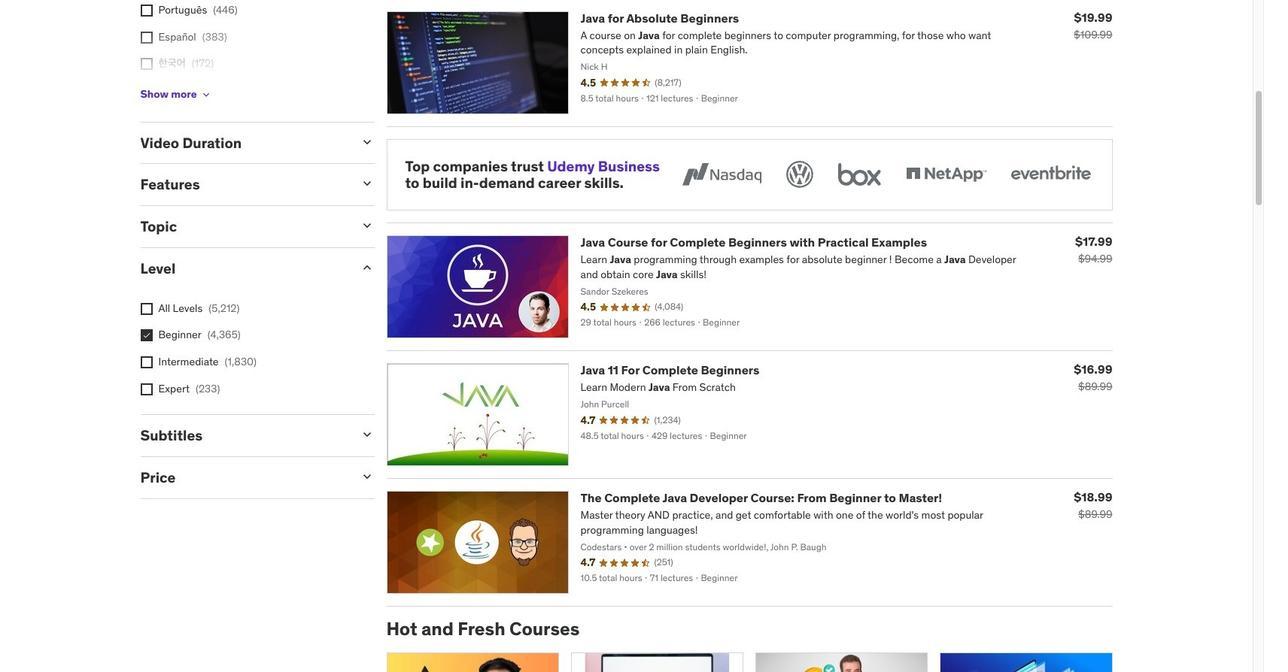 Task type: vqa. For each thing, say whether or not it's contained in the screenshot.
xsmall image
yes



Task type: describe. For each thing, give the bounding box(es) containing it.
volkswagen image
[[783, 158, 816, 191]]

4 xsmall image from the top
[[140, 357, 152, 369]]

1 xsmall image from the top
[[140, 31, 152, 43]]

3 xsmall image from the top
[[140, 330, 152, 342]]

3 small image from the top
[[359, 260, 374, 275]]

1 small image from the top
[[359, 134, 374, 149]]

2 xsmall image from the top
[[140, 303, 152, 315]]

eventbrite image
[[1007, 158, 1094, 191]]

3 small image from the top
[[359, 470, 374, 485]]



Task type: locate. For each thing, give the bounding box(es) containing it.
1 vertical spatial xsmall image
[[140, 58, 152, 70]]

box image
[[834, 158, 885, 191]]

5 xsmall image from the top
[[140, 383, 152, 396]]

2 small image from the top
[[359, 218, 374, 233]]

1 small image from the top
[[359, 176, 374, 191]]

2 vertical spatial small image
[[359, 260, 374, 275]]

0 vertical spatial xsmall image
[[140, 5, 152, 17]]

1 vertical spatial small image
[[359, 218, 374, 233]]

small image
[[359, 176, 374, 191], [359, 428, 374, 443], [359, 470, 374, 485]]

2 vertical spatial xsmall image
[[200, 88, 212, 101]]

1 vertical spatial small image
[[359, 428, 374, 443]]

0 vertical spatial small image
[[359, 176, 374, 191]]

xsmall image
[[140, 31, 152, 43], [140, 303, 152, 315], [140, 330, 152, 342], [140, 357, 152, 369], [140, 383, 152, 396]]

netapp image
[[903, 158, 989, 191]]

2 small image from the top
[[359, 428, 374, 443]]

2 vertical spatial small image
[[359, 470, 374, 485]]

0 vertical spatial small image
[[359, 134, 374, 149]]

small image
[[359, 134, 374, 149], [359, 218, 374, 233], [359, 260, 374, 275]]

xsmall image
[[140, 5, 152, 17], [140, 58, 152, 70], [200, 88, 212, 101]]

nasdaq image
[[678, 158, 765, 191]]



